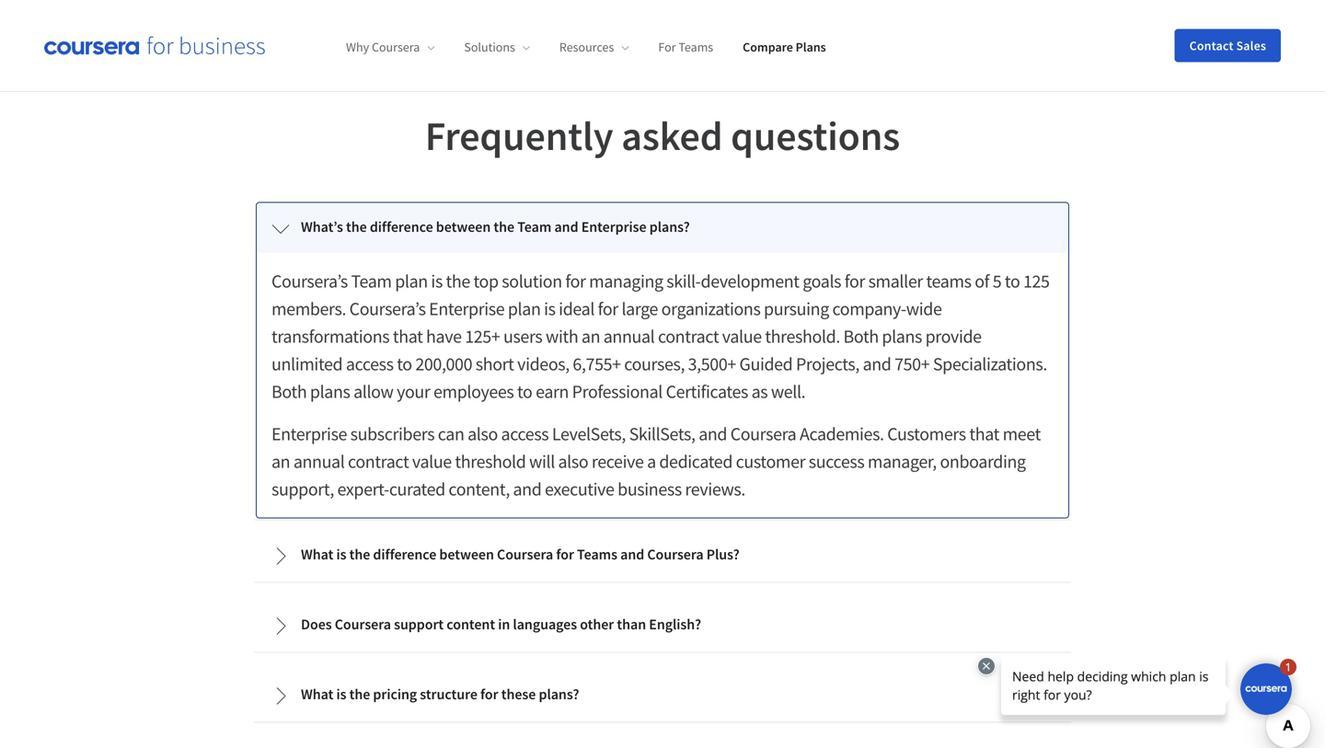 Task type: describe. For each thing, give the bounding box(es) containing it.
an inside coursera's team plan is the top solution for managing skill-development goals for smaller teams of 5 to 125 members. coursera's enterprise plan is ideal for large organizations pursuing company-wide transformations that have 125+ users with an annual contract value threshold. both plans provide unlimited access to 200,000 short videos, 6,755+ courses, 3,500+ guided projects, and 750+ specializations. both plans allow your employees to earn professional certificates as well.
[[582, 325, 600, 348]]

125
[[1024, 270, 1050, 293]]

projects,
[[796, 353, 860, 376]]

1 vertical spatial also
[[558, 450, 589, 473]]

pursuing
[[764, 297, 829, 320]]

access inside the enterprise subscribers can also access levelsets, skillsets, and coursera academies. customers that meet an annual contract value threshold will also receive a dedicated customer success manager,  onboarding support, expert-curated content, and  executive business reviews.
[[501, 423, 549, 446]]

asked
[[622, 110, 723, 161]]

1 vertical spatial coursera's
[[350, 297, 426, 320]]

1 vertical spatial to
[[397, 353, 412, 376]]

courses,
[[624, 353, 685, 376]]

pricing
[[373, 685, 417, 704]]

support
[[394, 615, 444, 634]]

value inside coursera's team plan is the top solution for managing skill-development goals for smaller teams of 5 to 125 members. coursera's enterprise plan is ideal for large organizations pursuing company-wide transformations that have 125+ users with an annual contract value threshold. both plans provide unlimited access to 200,000 short videos, 6,755+ courses, 3,500+ guided projects, and 750+ specializations. both plans allow your employees to earn professional certificates as well.
[[722, 325, 762, 348]]

does coursera support content in languages other than english?
[[301, 615, 701, 634]]

0 vertical spatial plans
[[882, 325, 922, 348]]

development
[[701, 270, 800, 293]]

plus?
[[707, 545, 740, 564]]

200,000
[[415, 353, 472, 376]]

english?
[[649, 615, 701, 634]]

other
[[580, 615, 614, 634]]

0 vertical spatial both
[[844, 325, 879, 348]]

ideal
[[559, 297, 595, 320]]

for down "executive"
[[556, 545, 574, 564]]

1 vertical spatial between
[[439, 545, 494, 564]]

reviews.
[[685, 478, 746, 501]]

customers
[[888, 423, 966, 446]]

videos,
[[517, 353, 570, 376]]

short
[[476, 353, 514, 376]]

1 vertical spatial difference
[[373, 545, 437, 564]]

does coursera support content in languages other than english? button
[[257, 601, 1069, 650]]

for up company-
[[845, 270, 865, 293]]

solutions
[[464, 39, 515, 55]]

what's the difference between the team and enterprise plans?
[[301, 218, 690, 236]]

managing
[[589, 270, 663, 293]]

1 horizontal spatial plan
[[508, 297, 541, 320]]

what is the pricing structure for these plans? button
[[257, 671, 1069, 720]]

receive
[[592, 450, 644, 473]]

what for what is the difference between coursera for teams and coursera plus?
[[301, 545, 334, 564]]

coursera up languages
[[497, 545, 553, 564]]

for teams
[[659, 39, 714, 55]]

skillsets,
[[629, 423, 696, 446]]

and down business
[[621, 545, 645, 564]]

languages
[[513, 615, 577, 634]]

solution
[[502, 270, 562, 293]]

why coursera link
[[346, 39, 435, 55]]

enterprise subscribers can also access levelsets, skillsets, and coursera academies. customers that meet an annual contract value threshold will also receive a dedicated customer success manager,  onboarding support, expert-curated content, and  executive business reviews.
[[272, 423, 1041, 501]]

the inside coursera's team plan is the top solution for managing skill-development goals for smaller teams of 5 to 125 members. coursera's enterprise plan is ideal for large organizations pursuing company-wide transformations that have 125+ users with an annual contract value threshold. both plans provide unlimited access to 200,000 short videos, 6,755+ courses, 3,500+ guided projects, and 750+ specializations. both plans allow your employees to earn professional certificates as well.
[[446, 270, 470, 293]]

coursera right why
[[372, 39, 420, 55]]

125+
[[465, 325, 500, 348]]

that inside the enterprise subscribers can also access levelsets, skillsets, and coursera academies. customers that meet an annual contract value threshold will also receive a dedicated customer success manager,  onboarding support, expert-curated content, and  executive business reviews.
[[970, 423, 1000, 446]]

teams
[[927, 270, 972, 293]]

certificates
[[666, 380, 748, 403]]

for left these
[[481, 685, 499, 704]]

team inside dropdown button
[[518, 218, 552, 236]]

business
[[618, 478, 682, 501]]

with
[[546, 325, 578, 348]]

plans
[[796, 39, 826, 55]]

why coursera
[[346, 39, 420, 55]]

compare plans
[[743, 39, 826, 55]]

levelsets,
[[552, 423, 626, 446]]

have
[[426, 325, 462, 348]]

coursera inside the enterprise subscribers can also access levelsets, skillsets, and coursera academies. customers that meet an annual contract value threshold will also receive a dedicated customer success manager,  onboarding support, expert-curated content, and  executive business reviews.
[[731, 423, 797, 446]]

resources
[[560, 39, 614, 55]]

team inside coursera's team plan is the top solution for managing skill-development goals for smaller teams of 5 to 125 members. coursera's enterprise plan is ideal for large organizations pursuing company-wide transformations that have 125+ users with an annual contract value threshold. both plans provide unlimited access to 200,000 short videos, 6,755+ courses, 3,500+ guided projects, and 750+ specializations. both plans allow your employees to earn professional certificates as well.
[[351, 270, 392, 293]]

and up dedicated
[[699, 423, 727, 446]]

0 horizontal spatial both
[[272, 380, 307, 403]]

0 vertical spatial to
[[1005, 270, 1020, 293]]

frequently
[[425, 110, 614, 161]]

for teams link
[[659, 39, 714, 55]]

employees
[[434, 380, 514, 403]]

what is the pricing structure for these plans?
[[301, 685, 579, 704]]

expert-
[[337, 478, 389, 501]]

unlimited
[[272, 353, 343, 376]]

coursera's team plan is the top solution for managing skill-development goals for smaller teams of 5 to 125 members. coursera's enterprise plan is ideal for large organizations pursuing company-wide transformations that have 125+ users with an annual contract value threshold. both plans provide unlimited access to 200,000 short videos, 6,755+ courses, 3,500+ guided projects, and 750+ specializations. both plans allow your employees to earn professional certificates as well.
[[272, 270, 1050, 403]]

0 vertical spatial coursera's
[[272, 270, 348, 293]]

is inside what is the difference between coursera for teams and coursera plus? dropdown button
[[336, 545, 347, 564]]

0 vertical spatial plans?
[[650, 218, 690, 236]]

what's
[[301, 218, 343, 236]]

coursera right 'does'
[[335, 615, 391, 634]]

as
[[752, 380, 768, 403]]

organizations
[[662, 297, 761, 320]]

specializations.
[[933, 353, 1048, 376]]

will
[[529, 450, 555, 473]]

dedicated
[[659, 450, 733, 473]]

resources link
[[560, 39, 629, 55]]

a
[[647, 450, 656, 473]]

structure
[[420, 685, 478, 704]]

well.
[[771, 380, 806, 403]]

contact sales button
[[1175, 29, 1281, 62]]

2 vertical spatial to
[[517, 380, 533, 403]]

your
[[397, 380, 430, 403]]

support,
[[272, 478, 334, 501]]

professional
[[572, 380, 663, 403]]

what is the difference between coursera for teams and coursera plus? button
[[257, 531, 1069, 580]]



Task type: vqa. For each thing, say whether or not it's contained in the screenshot.
Compare Plans 'Link'
yes



Task type: locate. For each thing, give the bounding box(es) containing it.
contract inside coursera's team plan is the top solution for managing skill-development goals for smaller teams of 5 to 125 members. coursera's enterprise plan is ideal for large organizations pursuing company-wide transformations that have 125+ users with an annual contract value threshold. both plans provide unlimited access to 200,000 short videos, 6,755+ courses, 3,500+ guided projects, and 750+ specializations. both plans allow your employees to earn professional certificates as well.
[[658, 325, 719, 348]]

enterprise inside coursera's team plan is the top solution for managing skill-development goals for smaller teams of 5 to 125 members. coursera's enterprise plan is ideal for large organizations pursuing company-wide transformations that have 125+ users with an annual contract value threshold. both plans provide unlimited access to 200,000 short videos, 6,755+ courses, 3,500+ guided projects, and 750+ specializations. both plans allow your employees to earn professional certificates as well.
[[429, 297, 505, 320]]

and down will at the left of page
[[513, 478, 542, 501]]

what down support,
[[301, 545, 334, 564]]

enterprise up '125+'
[[429, 297, 505, 320]]

0 vertical spatial value
[[722, 325, 762, 348]]

what for what is the pricing structure for these plans?
[[301, 685, 334, 704]]

academies.
[[800, 423, 884, 446]]

1 vertical spatial what
[[301, 685, 334, 704]]

the
[[346, 218, 367, 236], [494, 218, 515, 236], [446, 270, 470, 293], [349, 545, 370, 564], [349, 685, 370, 704]]

earn
[[536, 380, 569, 403]]

is
[[431, 270, 443, 293], [544, 297, 556, 320], [336, 545, 347, 564], [336, 685, 347, 704]]

both
[[844, 325, 879, 348], [272, 380, 307, 403]]

plan up users
[[508, 297, 541, 320]]

is down the expert-
[[336, 545, 347, 564]]

access inside coursera's team plan is the top solution for managing skill-development goals for smaller teams of 5 to 125 members. coursera's enterprise plan is ideal for large organizations pursuing company-wide transformations that have 125+ users with an annual contract value threshold. both plans provide unlimited access to 200,000 short videos, 6,755+ courses, 3,500+ guided projects, and 750+ specializations. both plans allow your employees to earn professional certificates as well.
[[346, 353, 394, 376]]

an up support,
[[272, 450, 290, 473]]

content,
[[449, 478, 510, 501]]

company-
[[833, 297, 907, 320]]

what's the difference between the team and enterprise plans? button
[[257, 203, 1069, 253]]

1 horizontal spatial annual
[[604, 325, 655, 348]]

0 vertical spatial enterprise
[[582, 218, 647, 236]]

to
[[1005, 270, 1020, 293], [397, 353, 412, 376], [517, 380, 533, 403]]

both down unlimited
[[272, 380, 307, 403]]

2 what from the top
[[301, 685, 334, 704]]

coursera's up 'transformations'
[[350, 297, 426, 320]]

the left pricing
[[349, 685, 370, 704]]

annual
[[604, 325, 655, 348], [293, 450, 345, 473]]

1 horizontal spatial both
[[844, 325, 879, 348]]

1 horizontal spatial to
[[517, 380, 533, 403]]

curated
[[389, 478, 445, 501]]

contract down organizations
[[658, 325, 719, 348]]

0 vertical spatial team
[[518, 218, 552, 236]]

teams inside dropdown button
[[577, 545, 618, 564]]

team up solution
[[518, 218, 552, 236]]

coursera
[[372, 39, 420, 55], [731, 423, 797, 446], [497, 545, 553, 564], [647, 545, 704, 564], [335, 615, 391, 634]]

and left 750+
[[863, 353, 892, 376]]

difference
[[370, 218, 433, 236], [373, 545, 437, 564]]

coursera's
[[272, 270, 348, 293], [350, 297, 426, 320]]

the right what's
[[346, 218, 367, 236]]

access up will at the left of page
[[501, 423, 549, 446]]

to up your
[[397, 353, 412, 376]]

is left top on the top
[[431, 270, 443, 293]]

meet
[[1003, 423, 1041, 446]]

transformations
[[272, 325, 390, 348]]

1 vertical spatial that
[[970, 423, 1000, 446]]

the down the expert-
[[349, 545, 370, 564]]

compare plans link
[[743, 39, 826, 55]]

coursera for business image
[[44, 36, 265, 55]]

0 horizontal spatial that
[[393, 325, 423, 348]]

0 horizontal spatial value
[[412, 450, 452, 473]]

guided
[[740, 353, 793, 376]]

between
[[436, 218, 491, 236], [439, 545, 494, 564]]

provide
[[926, 325, 982, 348]]

skill-
[[667, 270, 701, 293]]

0 horizontal spatial an
[[272, 450, 290, 473]]

0 vertical spatial access
[[346, 353, 394, 376]]

customer
[[736, 450, 806, 473]]

1 horizontal spatial access
[[501, 423, 549, 446]]

to left the earn
[[517, 380, 533, 403]]

enterprise inside the enterprise subscribers can also access levelsets, skillsets, and coursera academies. customers that meet an annual contract value threshold will also receive a dedicated customer success manager,  onboarding support, expert-curated content, and  executive business reviews.
[[272, 423, 347, 446]]

1 vertical spatial access
[[501, 423, 549, 446]]

also up "executive"
[[558, 450, 589, 473]]

that left have
[[393, 325, 423, 348]]

1 vertical spatial plans
[[310, 380, 350, 403]]

what inside what is the pricing structure for these plans? dropdown button
[[301, 685, 334, 704]]

difference right what's
[[370, 218, 433, 236]]

plans down unlimited
[[310, 380, 350, 403]]

in
[[498, 615, 510, 634]]

0 vertical spatial plan
[[395, 270, 428, 293]]

large
[[622, 297, 658, 320]]

threshold
[[455, 450, 526, 473]]

that inside coursera's team plan is the top solution for managing skill-development goals for smaller teams of 5 to 125 members. coursera's enterprise plan is ideal for large organizations pursuing company-wide transformations that have 125+ users with an annual contract value threshold. both plans provide unlimited access to 200,000 short videos, 6,755+ courses, 3,500+ guided projects, and 750+ specializations. both plans allow your employees to earn professional certificates as well.
[[393, 325, 423, 348]]

access
[[346, 353, 394, 376], [501, 423, 549, 446]]

contact
[[1190, 37, 1234, 54]]

2 horizontal spatial to
[[1005, 270, 1020, 293]]

annual down "large"
[[604, 325, 655, 348]]

enterprise
[[582, 218, 647, 236], [429, 297, 505, 320], [272, 423, 347, 446]]

plans? right these
[[539, 685, 579, 704]]

annual inside coursera's team plan is the top solution for managing skill-development goals for smaller teams of 5 to 125 members. coursera's enterprise plan is ideal for large organizations pursuing company-wide transformations that have 125+ users with an annual contract value threshold. both plans provide unlimited access to 200,000 short videos, 6,755+ courses, 3,500+ guided projects, and 750+ specializations. both plans allow your employees to earn professional certificates as well.
[[604, 325, 655, 348]]

1 horizontal spatial plans?
[[650, 218, 690, 236]]

0 vertical spatial difference
[[370, 218, 433, 236]]

what
[[301, 545, 334, 564], [301, 685, 334, 704]]

success
[[809, 450, 865, 473]]

annual inside the enterprise subscribers can also access levelsets, skillsets, and coursera academies. customers that meet an annual contract value threshold will also receive a dedicated customer success manager,  onboarding support, expert-curated content, and  executive business reviews.
[[293, 450, 345, 473]]

allow
[[354, 380, 394, 403]]

also up threshold
[[468, 423, 498, 446]]

1 vertical spatial annual
[[293, 450, 345, 473]]

sales
[[1237, 37, 1267, 54]]

onboarding
[[940, 450, 1026, 473]]

1 horizontal spatial plans
[[882, 325, 922, 348]]

for right the ideal in the left of the page
[[598, 297, 618, 320]]

frequently asked questions
[[425, 110, 900, 161]]

1 vertical spatial plan
[[508, 297, 541, 320]]

0 horizontal spatial plans
[[310, 380, 350, 403]]

smaller
[[869, 270, 923, 293]]

threshold.
[[765, 325, 840, 348]]

coursera's up members.
[[272, 270, 348, 293]]

contact sales
[[1190, 37, 1267, 54]]

1 vertical spatial an
[[272, 450, 290, 473]]

1 horizontal spatial that
[[970, 423, 1000, 446]]

value inside the enterprise subscribers can also access levelsets, skillsets, and coursera academies. customers that meet an annual contract value threshold will also receive a dedicated customer success manager,  onboarding support, expert-curated content, and  executive business reviews.
[[412, 450, 452, 473]]

why
[[346, 39, 369, 55]]

between up top on the top
[[436, 218, 491, 236]]

what inside what is the difference between coursera for teams and coursera plus? dropdown button
[[301, 545, 334, 564]]

difference down curated
[[373, 545, 437, 564]]

1 vertical spatial team
[[351, 270, 392, 293]]

0 vertical spatial between
[[436, 218, 491, 236]]

0 horizontal spatial plan
[[395, 270, 428, 293]]

subscribers
[[350, 423, 435, 446]]

executive
[[545, 478, 615, 501]]

0 horizontal spatial plans?
[[539, 685, 579, 704]]

both down company-
[[844, 325, 879, 348]]

1 vertical spatial teams
[[577, 545, 618, 564]]

0 vertical spatial an
[[582, 325, 600, 348]]

plans up 750+
[[882, 325, 922, 348]]

1 horizontal spatial enterprise
[[429, 297, 505, 320]]

to right the 5
[[1005, 270, 1020, 293]]

an up 6,755+
[[582, 325, 600, 348]]

coursera left plus?
[[647, 545, 704, 564]]

is left pricing
[[336, 685, 347, 704]]

coursera up 'customer'
[[731, 423, 797, 446]]

1 vertical spatial enterprise
[[429, 297, 505, 320]]

1 vertical spatial contract
[[348, 450, 409, 473]]

1 horizontal spatial also
[[558, 450, 589, 473]]

0 vertical spatial contract
[[658, 325, 719, 348]]

an inside the enterprise subscribers can also access levelsets, skillsets, and coursera academies. customers that meet an annual contract value threshold will also receive a dedicated customer success manager,  onboarding support, expert-curated content, and  executive business reviews.
[[272, 450, 290, 473]]

of
[[975, 270, 990, 293]]

0 horizontal spatial contract
[[348, 450, 409, 473]]

plan up have
[[395, 270, 428, 293]]

teams down "executive"
[[577, 545, 618, 564]]

1 vertical spatial plans?
[[539, 685, 579, 704]]

than
[[617, 615, 646, 634]]

what down 'does'
[[301, 685, 334, 704]]

1 horizontal spatial coursera's
[[350, 297, 426, 320]]

2 vertical spatial enterprise
[[272, 423, 347, 446]]

goals
[[803, 270, 842, 293]]

for up the ideal in the left of the page
[[566, 270, 586, 293]]

access up allow
[[346, 353, 394, 376]]

2 horizontal spatial enterprise
[[582, 218, 647, 236]]

that
[[393, 325, 423, 348], [970, 423, 1000, 446]]

0 vertical spatial teams
[[679, 39, 714, 55]]

1 vertical spatial both
[[272, 380, 307, 403]]

value up guided
[[722, 325, 762, 348]]

1 horizontal spatial teams
[[679, 39, 714, 55]]

does
[[301, 615, 332, 634]]

contract
[[658, 325, 719, 348], [348, 450, 409, 473]]

can
[[438, 423, 464, 446]]

team
[[518, 218, 552, 236], [351, 270, 392, 293]]

contract inside the enterprise subscribers can also access levelsets, skillsets, and coursera academies. customers that meet an annual contract value threshold will also receive a dedicated customer success manager,  onboarding support, expert-curated content, and  executive business reviews.
[[348, 450, 409, 473]]

enterprise inside dropdown button
[[582, 218, 647, 236]]

is inside what is the pricing structure for these plans? dropdown button
[[336, 685, 347, 704]]

teams right for on the top
[[679, 39, 714, 55]]

6,755+
[[573, 353, 621, 376]]

1 horizontal spatial an
[[582, 325, 600, 348]]

team up 'transformations'
[[351, 270, 392, 293]]

and up solution
[[555, 218, 579, 236]]

compare
[[743, 39, 793, 55]]

0 horizontal spatial coursera's
[[272, 270, 348, 293]]

and inside coursera's team plan is the top solution for managing skill-development goals for smaller teams of 5 to 125 members. coursera's enterprise plan is ideal for large organizations pursuing company-wide transformations that have 125+ users with an annual contract value threshold. both plans provide unlimited access to 200,000 short videos, 6,755+ courses, 3,500+ guided projects, and 750+ specializations. both plans allow your employees to earn professional certificates as well.
[[863, 353, 892, 376]]

enterprise up managing
[[582, 218, 647, 236]]

users
[[503, 325, 543, 348]]

what is the difference between coursera for teams and coursera plus?
[[301, 545, 740, 564]]

questions
[[731, 110, 900, 161]]

value up curated
[[412, 450, 452, 473]]

plan
[[395, 270, 428, 293], [508, 297, 541, 320]]

that up onboarding
[[970, 423, 1000, 446]]

0 vertical spatial what
[[301, 545, 334, 564]]

between down content,
[[439, 545, 494, 564]]

0 vertical spatial also
[[468, 423, 498, 446]]

contract down the subscribers
[[348, 450, 409, 473]]

0 horizontal spatial also
[[468, 423, 498, 446]]

enterprise up support,
[[272, 423, 347, 446]]

1 horizontal spatial team
[[518, 218, 552, 236]]

is left the ideal in the left of the page
[[544, 297, 556, 320]]

content
[[447, 615, 495, 634]]

manager,
[[868, 450, 937, 473]]

the up top on the top
[[494, 218, 515, 236]]

0 horizontal spatial access
[[346, 353, 394, 376]]

3,500+
[[688, 353, 736, 376]]

1 horizontal spatial contract
[[658, 325, 719, 348]]

these
[[501, 685, 536, 704]]

0 horizontal spatial enterprise
[[272, 423, 347, 446]]

for
[[659, 39, 676, 55]]

0 vertical spatial that
[[393, 325, 423, 348]]

0 vertical spatial annual
[[604, 325, 655, 348]]

0 horizontal spatial teams
[[577, 545, 618, 564]]

1 what from the top
[[301, 545, 334, 564]]

plans? up skill-
[[650, 218, 690, 236]]

0 horizontal spatial team
[[351, 270, 392, 293]]

wide
[[907, 297, 942, 320]]

and
[[555, 218, 579, 236], [863, 353, 892, 376], [699, 423, 727, 446], [513, 478, 542, 501], [621, 545, 645, 564]]

top
[[474, 270, 499, 293]]

1 horizontal spatial value
[[722, 325, 762, 348]]

0 horizontal spatial to
[[397, 353, 412, 376]]

annual up support,
[[293, 450, 345, 473]]

0 horizontal spatial annual
[[293, 450, 345, 473]]

1 vertical spatial value
[[412, 450, 452, 473]]

the left top on the top
[[446, 270, 470, 293]]



